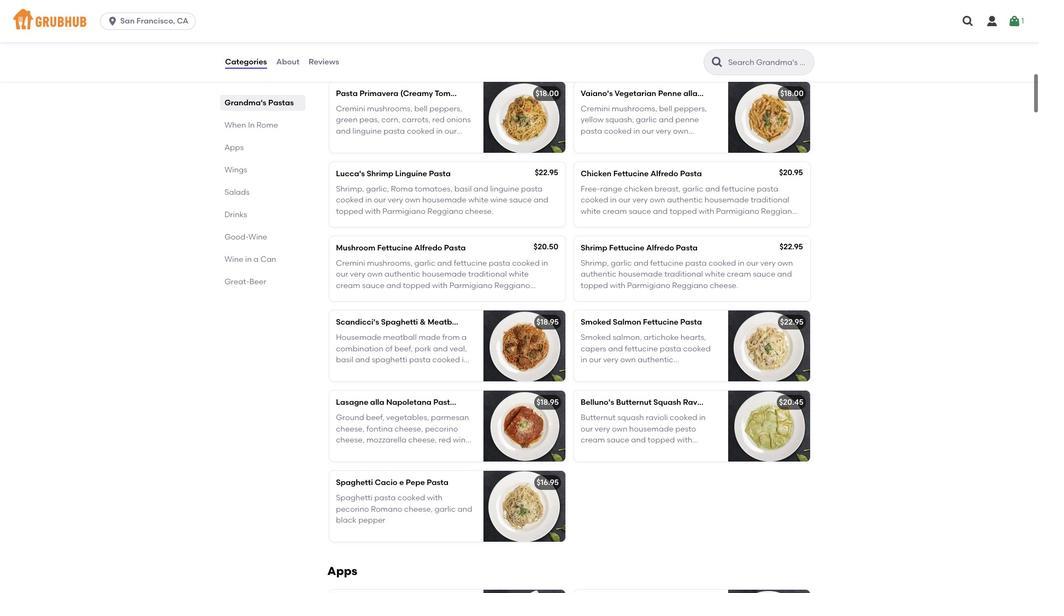 Task type: describe. For each thing, give the bounding box(es) containing it.
1 horizontal spatial svg image
[[986, 15, 999, 28]]

napoletana
[[386, 398, 432, 408]]

lucca's
[[336, 169, 365, 179]]

linguine
[[395, 169, 427, 179]]

butternut inside butternut squash ravioli cooked in our very own housemade pesto cream sauce and topped with parmigiano reggiano cheese.
[[581, 414, 616, 423]]

white inside "shrimp, garlic and fettucine pasta cooked in our very own authentic housemade traditional white cream sauce and topped with parmigiano reggiano cheese."
[[705, 270, 725, 279]]

$20.50
[[534, 242, 558, 252]]

pasta right vodka
[[725, 89, 747, 98]]

parmigiano inside bacon, pancetta, prosciutto, garlic, green peas and penne rigate pasta cooked in our very own housemade vodka cream sauce and topped with parmigiano reggiano cheese.
[[581, 68, 624, 78]]

sauce inside cremini mushrooms, garlic and fettucine pasta cooked in our very own authentic housemade traditional white cream sauce and topped with parmigiano reggiano cheese.
[[362, 281, 385, 291]]

tomatoes,
[[415, 185, 453, 194]]

in
[[248, 121, 255, 130]]

good-
[[225, 233, 249, 242]]

rome
[[257, 121, 278, 130]]

vodka
[[699, 89, 723, 98]]

cremini mushrooms, garlic and fettucine pasta cooked in our very own authentic housemade traditional white cream sauce and topped with parmigiano reggiano cheese.
[[336, 259, 548, 302]]

butternut squash ravioli cooked in our very own housemade pesto cream sauce and topped with parmigiano reggiano cheese.
[[581, 414, 706, 456]]

housemade inside the free-range chicken breast, garlic and fettucine pasta cooked in our very own authentic housemade traditional white cream sauce and topped with parmigiano reggiano cheese.
[[705, 196, 749, 205]]

svg image inside the san francisco, ca button
[[107, 16, 118, 27]]

0 horizontal spatial alla
[[370, 398, 384, 408]]

sauce inside bacon, pancetta, prosciutto, garlic, green peas and penne rigate pasta cooked in our very own housemade vodka cream sauce and topped with parmigiano reggiano cheese.
[[631, 57, 654, 67]]

sauce inside the free-range chicken breast, garlic and fettucine pasta cooked in our very own authentic housemade traditional white cream sauce and topped with parmigiano reggiano cheese.
[[629, 207, 651, 216]]

very inside bacon, pancetta, prosciutto, garlic, green peas and penne rigate pasta cooked in our very own housemade vodka cream sauce and topped with parmigiano reggiano cheese.
[[633, 46, 648, 56]]

mushroom fettucine alfredo pasta
[[336, 244, 466, 253]]

in inside the free-range chicken breast, garlic and fettucine pasta cooked in our very own authentic housemade traditional white cream sauce and topped with parmigiano reggiano cheese.
[[610, 196, 617, 205]]

scandicci's spaghetti & meatball pasta
[[336, 318, 485, 327]]

parmigiano inside cremini mushrooms, garlic and fettucine pasta cooked in our very own authentic housemade traditional white cream sauce and topped with parmigiano reggiano cheese.
[[449, 281, 493, 291]]

mushrooms,
[[367, 259, 413, 268]]

pasta up the 'breast,'
[[680, 169, 702, 179]]

with inside butternut squash ravioli cooked in our very own housemade pesto cream sauce and topped with parmigiano reggiano cheese.
[[677, 436, 692, 445]]

basil
[[454, 185, 472, 194]]

vagli di sotto's penne alla vodka pasta image
[[728, 1, 810, 73]]

authentic inside cremini mushrooms, garlic and fettucine pasta cooked in our very own authentic housemade traditional white cream sauce and topped with parmigiano reggiano cheese.
[[385, 270, 420, 279]]

shrimp, for shrimp, garlic and fettucine pasta cooked in our very own authentic housemade traditional white cream sauce and topped with parmigiano reggiano cheese.
[[581, 259, 609, 268]]

ca
[[177, 16, 189, 26]]

pastas
[[268, 98, 294, 108]]

sauce inside "shrimp, garlic and fettucine pasta cooked in our very own authentic housemade traditional white cream sauce and topped with parmigiano reggiano cheese."
[[753, 270, 775, 279]]

housemade inside "shrimp, garlic and fettucine pasta cooked in our very own authentic housemade traditional white cream sauce and topped with parmigiano reggiano cheese."
[[618, 270, 663, 279]]

pepper
[[358, 516, 385, 525]]

spaghetti for cacio
[[336, 479, 373, 488]]

cream inside "shrimp, garlic and fettucine pasta cooked in our very own authentic housemade traditional white cream sauce and topped with parmigiano reggiano cheese."
[[727, 270, 751, 279]]

$18.00 for vaiano's vegetarian penne alla vodka pasta
[[780, 89, 804, 98]]

peas
[[604, 35, 622, 44]]

wine in a can
[[225, 255, 276, 264]]

a
[[254, 255, 259, 264]]

cheese. inside butternut squash ravioli cooked in our very own housemade pesto cream sauce and topped with parmigiano reggiano cheese.
[[663, 447, 692, 456]]

topped inside the free-range chicken breast, garlic and fettucine pasta cooked in our very own authentic housemade traditional white cream sauce and topped with parmigiano reggiano cheese.
[[670, 207, 697, 216]]

our inside the free-range chicken breast, garlic and fettucine pasta cooked in our very own authentic housemade traditional white cream sauce and topped with parmigiano reggiano cheese.
[[619, 196, 631, 205]]

smoked
[[581, 318, 611, 327]]

salmon
[[613, 318, 641, 327]]

traditional inside the free-range chicken breast, garlic and fettucine pasta cooked in our very own authentic housemade traditional white cream sauce and topped with parmigiano reggiano cheese.
[[751, 196, 789, 205]]

sauce
[[465, 89, 489, 98]]

great-beer
[[225, 278, 266, 287]]

with
[[491, 89, 508, 98]]

green
[[581, 35, 602, 44]]

when in rome
[[225, 121, 278, 130]]

pasta up cremini mushrooms, garlic and fettucine pasta cooked in our very own authentic housemade traditional white cream sauce and topped with parmigiano reggiano cheese.
[[444, 244, 466, 253]]

e
[[399, 479, 404, 488]]

&
[[420, 318, 426, 327]]

rigate
[[666, 35, 688, 44]]

lasagna)
[[479, 398, 514, 408]]

1
[[1021, 16, 1024, 26]]

cream inside the free-range chicken breast, garlic and fettucine pasta cooked in our very own authentic housemade traditional white cream sauce and topped with parmigiano reggiano cheese.
[[603, 207, 627, 216]]

housemade inside bacon, pancetta, prosciutto, garlic, green peas and penne rigate pasta cooked in our very own housemade vodka cream sauce and topped with parmigiano reggiano cheese.
[[667, 46, 711, 56]]

$20.95
[[779, 168, 803, 177]]

belluno's butternut squash ravioli pasta
[[581, 398, 732, 408]]

$22.95 for shrimp, garlic and fettucine pasta cooked in our very own authentic housemade traditional white cream sauce and topped with parmigiano reggiano cheese.
[[780, 242, 803, 252]]

pasta inside spaghetti pasta cooked with pecorino romano cheese, garlic and black pepper
[[374, 494, 396, 503]]

1 button
[[1008, 11, 1024, 31]]

own inside cremini mushrooms, garlic and fettucine pasta cooked in our very own authentic housemade traditional white cream sauce and topped with parmigiano reggiano cheese.
[[367, 270, 383, 279]]

shrimp fettucine alfredo pasta
[[581, 244, 698, 253]]

francisco,
[[136, 16, 175, 26]]

cooked inside "shrimp, garlic and fettucine pasta cooked in our very own authentic housemade traditional white cream sauce and topped with parmigiano reggiano cheese."
[[709, 259, 736, 268]]

pasta primavera (creamy tomato sauce with vegetables)
[[336, 89, 555, 98]]

$18.95 for smoked
[[537, 318, 559, 327]]

spaghetti cacio e pepe pasta
[[336, 479, 449, 488]]

san
[[120, 16, 135, 26]]

vaiano's vegetarian penne alla vodka pasta
[[581, 89, 747, 98]]

0 vertical spatial spaghetti
[[381, 318, 418, 327]]

pasta inside shrimp, garlic, roma tomatoes, basil and linguine pasta cooked in our very own housemade white wine sauce and topped with parmigiano reggiano cheese.
[[521, 185, 543, 194]]

alfredo for and
[[414, 244, 442, 253]]

cooked inside butternut squash ravioli cooked in our very own housemade pesto cream sauce and topped with parmigiano reggiano cheese.
[[670, 414, 697, 423]]

pasta right ravioli
[[710, 398, 732, 408]]

cream inside bacon, pancetta, prosciutto, garlic, green peas and penne rigate pasta cooked in our very own housemade vodka cream sauce and topped with parmigiano reggiano cheese.
[[605, 57, 630, 67]]

pecorino
[[336, 505, 369, 514]]

fettucine inside "shrimp, garlic and fettucine pasta cooked in our very own authentic housemade traditional white cream sauce and topped with parmigiano reggiano cheese."
[[650, 259, 683, 268]]

sauce inside butternut squash ravioli cooked in our very own housemade pesto cream sauce and topped with parmigiano reggiano cheese.
[[607, 436, 629, 445]]

own inside butternut squash ravioli cooked in our very own housemade pesto cream sauce and topped with parmigiano reggiano cheese.
[[612, 425, 627, 434]]

garlic inside "shrimp, garlic and fettucine pasta cooked in our very own authentic housemade traditional white cream sauce and topped with parmigiano reggiano cheese."
[[611, 259, 632, 268]]

search icon image
[[711, 56, 724, 69]]

about
[[276, 57, 299, 67]]

with inside bacon, pancetta, prosciutto, garlic, green peas and penne rigate pasta cooked in our very own housemade vodka cream sauce and topped with parmigiano reggiano cheese.
[[701, 57, 717, 67]]

penne
[[658, 89, 682, 98]]

in inside butternut squash ravioli cooked in our very own housemade pesto cream sauce and topped with parmigiano reggiano cheese.
[[699, 414, 706, 423]]

white inside the free-range chicken breast, garlic and fettucine pasta cooked in our very own authentic housemade traditional white cream sauce and topped with parmigiano reggiano cheese.
[[581, 207, 601, 216]]

cheese. inside cremini mushrooms, garlic and fettucine pasta cooked in our very own authentic housemade traditional white cream sauce and topped with parmigiano reggiano cheese.
[[336, 292, 365, 302]]

alfredo for fettucine
[[646, 244, 674, 253]]

pasta primavera (creamy tomato sauce with vegetables) image
[[484, 82, 565, 153]]

free-
[[581, 185, 600, 194]]

spaghetti pasta cooked with pecorino romano cheese, garlic and black pepper
[[336, 494, 472, 525]]

vaiano's
[[581, 89, 613, 98]]

chicken
[[581, 169, 612, 179]]

lasagne alla napoletana pasta (beef lasagna) image
[[484, 391, 565, 462]]

cheese. inside the free-range chicken breast, garlic and fettucine pasta cooked in our very own authentic housemade traditional white cream sauce and topped with parmigiano reggiano cheese.
[[581, 218, 609, 227]]

sauce inside shrimp, garlic, roma tomatoes, basil and linguine pasta cooked in our very own housemade white wine sauce and topped with parmigiano reggiano cheese.
[[509, 196, 532, 205]]

wings
[[225, 166, 247, 175]]

categories button
[[225, 43, 268, 82]]

in inside "shrimp, garlic and fettucine pasta cooked in our very own authentic housemade traditional white cream sauce and topped with parmigiano reggiano cheese."
[[738, 259, 745, 268]]

cooked inside shrimp, garlic, roma tomatoes, basil and linguine pasta cooked in our very own housemade white wine sauce and topped with parmigiano reggiano cheese.
[[336, 196, 364, 205]]

pasta inside bacon, pancetta, prosciutto, garlic, green peas and penne rigate pasta cooked in our very own housemade vodka cream sauce and topped with parmigiano reggiano cheese.
[[690, 35, 712, 44]]

roma
[[391, 185, 413, 194]]

reggiano inside cremini mushrooms, garlic and fettucine pasta cooked in our very own authentic housemade traditional white cream sauce and topped with parmigiano reggiano cheese.
[[494, 281, 530, 291]]

reviews
[[309, 57, 339, 67]]

lasagne
[[336, 398, 368, 408]]

lucca's shrimp linguine pasta
[[336, 169, 451, 179]]

pepe
[[406, 479, 425, 488]]

housemade inside cremini mushrooms, garlic and fettucine pasta cooked in our very own authentic housemade traditional white cream sauce and topped with parmigiano reggiano cheese.
[[422, 270, 466, 279]]

cooked inside cremini mushrooms, garlic and fettucine pasta cooked in our very own authentic housemade traditional white cream sauce and topped with parmigiano reggiano cheese.
[[512, 259, 540, 268]]

(creamy
[[400, 89, 433, 98]]

fettucine for range
[[613, 169, 649, 179]]

0 horizontal spatial shrimp
[[367, 169, 393, 179]]

vegetarian
[[615, 89, 656, 98]]

categories
[[225, 57, 267, 67]]

arezzo's chicken alfredo pasta image
[[484, 1, 565, 73]]

reggiano inside butternut squash ravioli cooked in our very own housemade pesto cream sauce and topped with parmigiano reggiano cheese.
[[626, 447, 662, 456]]

san francisco, ca button
[[100, 13, 200, 30]]

scandicci's
[[336, 318, 379, 327]]

our inside shrimp, garlic, roma tomatoes, basil and linguine pasta cooked in our very own housemade white wine sauce and topped with parmigiano reggiano cheese.
[[374, 196, 386, 205]]

svg image inside 1 button
[[1008, 15, 1021, 28]]

primavera
[[360, 89, 399, 98]]

vodka
[[581, 57, 603, 67]]

topped inside butternut squash ravioli cooked in our very own housemade pesto cream sauce and topped with parmigiano reggiano cheese.
[[648, 436, 675, 445]]

in inside cremini mushrooms, garlic and fettucine pasta cooked in our very own authentic housemade traditional white cream sauce and topped with parmigiano reggiano cheese.
[[542, 259, 548, 268]]

in inside shrimp, garlic, roma tomatoes, basil and linguine pasta cooked in our very own housemade white wine sauce and topped with parmigiano reggiano cheese.
[[365, 196, 372, 205]]

breast,
[[655, 185, 681, 194]]

own inside "shrimp, garlic and fettucine pasta cooked in our very own authentic housemade traditional white cream sauce and topped with parmigiano reggiano cheese."
[[778, 259, 793, 268]]

fettucine for mushrooms,
[[377, 244, 413, 253]]

tomato
[[435, 89, 463, 98]]

housemade inside butternut squash ravioli cooked in our very own housemade pesto cream sauce and topped with parmigiano reggiano cheese.
[[629, 425, 674, 434]]

smoked salmon fettucine pasta
[[581, 318, 702, 327]]

traditional inside "shrimp, garlic and fettucine pasta cooked in our very own authentic housemade traditional white cream sauce and topped with parmigiano reggiano cheese."
[[664, 270, 703, 279]]

cheese. inside "shrimp, garlic and fettucine pasta cooked in our very own authentic housemade traditional white cream sauce and topped with parmigiano reggiano cheese."
[[710, 281, 738, 291]]

very inside "shrimp, garlic and fettucine pasta cooked in our very own authentic housemade traditional white cream sauce and topped with parmigiano reggiano cheese."
[[760, 259, 776, 268]]

pasta right pepe
[[427, 479, 449, 488]]



Task type: locate. For each thing, give the bounding box(es) containing it.
our
[[619, 46, 631, 56], [374, 196, 386, 205], [619, 196, 631, 205], [746, 259, 759, 268], [336, 270, 348, 279], [581, 425, 593, 434]]

apps down black
[[327, 565, 357, 579]]

main navigation navigation
[[0, 0, 1039, 43]]

1 svg image from the left
[[962, 15, 975, 28]]

$18.00 right with
[[536, 89, 559, 98]]

fettucine inside the free-range chicken breast, garlic and fettucine pasta cooked in our very own authentic housemade traditional white cream sauce and topped with parmigiano reggiano cheese.
[[722, 185, 755, 194]]

our inside bacon, pancetta, prosciutto, garlic, green peas and penne rigate pasta cooked in our very own housemade vodka cream sauce and topped with parmigiano reggiano cheese.
[[619, 46, 631, 56]]

topped up mushroom
[[336, 207, 363, 216]]

(beef
[[457, 398, 477, 408]]

authentic
[[667, 196, 703, 205], [385, 270, 420, 279], [581, 270, 617, 279]]

$22.95 for shrimp, garlic, roma tomatoes, basil and linguine pasta cooked in our very own housemade white wine sauce and topped with parmigiano reggiano cheese.
[[535, 168, 558, 177]]

wine
[[490, 196, 508, 205]]

cooked inside spaghetti pasta cooked with pecorino romano cheese, garlic and black pepper
[[398, 494, 425, 503]]

beer
[[249, 278, 266, 287]]

cooked inside bacon, pancetta, prosciutto, garlic, green peas and penne rigate pasta cooked in our very own housemade vodka cream sauce and topped with parmigiano reggiano cheese.
[[581, 46, 608, 56]]

with
[[701, 57, 717, 67], [365, 207, 381, 216], [699, 207, 714, 216], [432, 281, 448, 291], [610, 281, 625, 291], [677, 436, 692, 445], [427, 494, 443, 503]]

own inside the free-range chicken breast, garlic and fettucine pasta cooked in our very own authentic housemade traditional white cream sauce and topped with parmigiano reggiano cheese.
[[650, 196, 665, 205]]

0 vertical spatial wine
[[249, 233, 267, 242]]

1 horizontal spatial svg image
[[1008, 15, 1021, 28]]

parmigiano
[[581, 68, 624, 78], [382, 207, 426, 216], [716, 207, 759, 216], [449, 281, 493, 291], [627, 281, 670, 291], [581, 447, 624, 456]]

0 vertical spatial shrimp
[[367, 169, 393, 179]]

spaghetti cacio e pepe pasta image
[[484, 471, 565, 542]]

$22.95
[[535, 168, 558, 177], [780, 242, 803, 252], [780, 318, 804, 327]]

spaghetti
[[381, 318, 418, 327], [336, 479, 373, 488], [336, 494, 373, 503]]

1 horizontal spatial authentic
[[581, 270, 617, 279]]

sauce
[[631, 57, 654, 67], [509, 196, 532, 205], [629, 207, 651, 216], [753, 270, 775, 279], [362, 281, 385, 291], [607, 436, 629, 445]]

white inside cremini mushrooms, garlic and fettucine pasta cooked in our very own authentic housemade traditional white cream sauce and topped with parmigiano reggiano cheese.
[[509, 270, 529, 279]]

chicken
[[624, 185, 653, 194]]

alfredo up cremini mushrooms, garlic and fettucine pasta cooked in our very own authentic housemade traditional white cream sauce and topped with parmigiano reggiano cheese.
[[414, 244, 442, 253]]

svg image left 1 button
[[986, 15, 999, 28]]

pasta inside the free-range chicken breast, garlic and fettucine pasta cooked in our very own authentic housemade traditional white cream sauce and topped with parmigiano reggiano cheese.
[[757, 185, 778, 194]]

svg image
[[986, 15, 999, 28], [107, 16, 118, 27]]

in inside bacon, pancetta, prosciutto, garlic, green peas and penne rigate pasta cooked in our very own housemade vodka cream sauce and topped with parmigiano reggiano cheese.
[[610, 46, 617, 56]]

with inside the free-range chicken breast, garlic and fettucine pasta cooked in our very own authentic housemade traditional white cream sauce and topped with parmigiano reggiano cheese.
[[699, 207, 714, 216]]

authentic up smoked
[[581, 270, 617, 279]]

1 horizontal spatial shrimp
[[581, 244, 607, 253]]

1 horizontal spatial alla
[[683, 89, 698, 98]]

alla
[[683, 89, 698, 98], [370, 398, 384, 408]]

scandicci's spaghetti & meatball pasta image
[[484, 311, 565, 382]]

1 horizontal spatial wine
[[249, 233, 267, 242]]

good-wine
[[225, 233, 267, 242]]

with inside shrimp, garlic, roma tomatoes, basil and linguine pasta cooked in our very own housemade white wine sauce and topped with parmigiano reggiano cheese.
[[365, 207, 381, 216]]

topped inside shrimp, garlic, roma tomatoes, basil and linguine pasta cooked in our very own housemade white wine sauce and topped with parmigiano reggiano cheese.
[[336, 207, 363, 216]]

pasta up tomatoes,
[[429, 169, 451, 179]]

authentic inside "shrimp, garlic and fettucine pasta cooked in our very own authentic housemade traditional white cream sauce and topped with parmigiano reggiano cheese."
[[581, 270, 617, 279]]

0 horizontal spatial svg image
[[107, 16, 118, 27]]

pasta left the (beef
[[433, 398, 455, 408]]

white
[[468, 196, 488, 205], [581, 207, 601, 216], [509, 270, 529, 279], [705, 270, 725, 279]]

garlic, right prosciutto,
[[688, 24, 711, 33]]

2 vertical spatial spaghetti
[[336, 494, 373, 503]]

can
[[260, 255, 276, 264]]

alfredo up the 'breast,'
[[651, 169, 678, 179]]

pasta right meatball
[[463, 318, 485, 327]]

0 vertical spatial shrimp,
[[336, 185, 364, 194]]

2 svg image from the left
[[1008, 15, 1021, 28]]

authentic down mushrooms,
[[385, 270, 420, 279]]

housemade
[[667, 46, 711, 56], [422, 196, 467, 205], [705, 196, 749, 205], [422, 270, 466, 279], [618, 270, 663, 279], [629, 425, 674, 434]]

1 horizontal spatial traditional
[[664, 270, 703, 279]]

0 vertical spatial apps
[[225, 143, 244, 152]]

squash
[[653, 398, 681, 408]]

alla right 'lasagne'
[[370, 398, 384, 408]]

garlic down mushroom fettucine alfredo pasta
[[414, 259, 435, 268]]

1 horizontal spatial fettucine
[[650, 259, 683, 268]]

pasta left primavera
[[336, 89, 358, 98]]

and inside spaghetti pasta cooked with pecorino romano cheese, garlic and black pepper
[[458, 505, 472, 514]]

romano
[[371, 505, 402, 514]]

1 $18.95 from the top
[[537, 318, 559, 327]]

prosciutto,
[[647, 24, 687, 33]]

2 horizontal spatial fettucine
[[722, 185, 755, 194]]

grandma's
[[225, 98, 266, 108]]

$18.95 left belluno's
[[537, 398, 559, 408]]

$18.00
[[536, 89, 559, 98], [780, 89, 804, 98]]

pasta down "shrimp, garlic and fettucine pasta cooked in our very own authentic housemade traditional white cream sauce and topped with parmigiano reggiano cheese."
[[680, 318, 702, 327]]

0 horizontal spatial garlic,
[[366, 185, 389, 194]]

garlic down shrimp fettucine alfredo pasta
[[611, 259, 632, 268]]

shrimp, down lucca's at the left of page
[[336, 185, 364, 194]]

squash
[[618, 414, 644, 423]]

florence's garlic focaccia with marinara dipping sauce image
[[484, 591, 565, 594]]

san francisco, ca
[[120, 16, 189, 26]]

mushroom
[[336, 244, 375, 253]]

0 horizontal spatial butternut
[[581, 414, 616, 423]]

bacon, pancetta, prosciutto, garlic, green peas and penne rigate pasta cooked in our very own housemade vodka cream sauce and topped with parmigiano reggiano cheese. button
[[574, 1, 810, 78]]

1 horizontal spatial butternut
[[616, 398, 652, 408]]

authentic down the 'breast,'
[[667, 196, 703, 205]]

and
[[624, 35, 639, 44], [656, 57, 670, 67], [474, 185, 488, 194], [705, 185, 720, 194], [534, 196, 548, 205], [653, 207, 668, 216], [437, 259, 452, 268], [634, 259, 648, 268], [777, 270, 792, 279], [386, 281, 401, 291], [631, 436, 646, 445], [458, 505, 472, 514]]

alfredo up "shrimp, garlic and fettucine pasta cooked in our very own authentic housemade traditional white cream sauce and topped with parmigiano reggiano cheese."
[[646, 244, 674, 253]]

apps down when
[[225, 143, 244, 152]]

grandma's pastas
[[225, 98, 294, 108]]

our inside butternut squash ravioli cooked in our very own housemade pesto cream sauce and topped with parmigiano reggiano cheese.
[[581, 425, 593, 434]]

parmigiano inside "shrimp, garlic and fettucine pasta cooked in our very own authentic housemade traditional white cream sauce and topped with parmigiano reggiano cheese."
[[627, 281, 670, 291]]

parmigiano inside the free-range chicken breast, garlic and fettucine pasta cooked in our very own authentic housemade traditional white cream sauce and topped with parmigiano reggiano cheese.
[[716, 207, 759, 216]]

alla right penne
[[683, 89, 698, 98]]

0 horizontal spatial fettucine
[[454, 259, 487, 268]]

parmigiano inside butternut squash ravioli cooked in our very own housemade pesto cream sauce and topped with parmigiano reggiano cheese.
[[581, 447, 624, 456]]

ravioli
[[646, 414, 668, 423]]

pasta up "shrimp, garlic and fettucine pasta cooked in our very own authentic housemade traditional white cream sauce and topped with parmigiano reggiano cheese."
[[676, 244, 698, 253]]

great-
[[225, 278, 249, 287]]

spaghetti for pasta
[[336, 494, 373, 503]]

our inside cremini mushrooms, garlic and fettucine pasta cooked in our very own authentic housemade traditional white cream sauce and topped with parmigiano reggiano cheese.
[[336, 270, 348, 279]]

$18.00 for pasta primavera (creamy tomato sauce with vegetables)
[[536, 89, 559, 98]]

wine left 'a'
[[225, 255, 243, 264]]

smoked salmon fettucine pasta image
[[728, 311, 810, 382]]

cheese. inside bacon, pancetta, prosciutto, garlic, green peas and penne rigate pasta cooked in our very own housemade vodka cream sauce and topped with parmigiano reggiano cheese.
[[663, 68, 692, 78]]

1 vertical spatial butternut
[[581, 414, 616, 423]]

$18.95 left smoked
[[537, 318, 559, 327]]

parmigiano inside shrimp, garlic, roma tomatoes, basil and linguine pasta cooked in our very own housemade white wine sauce and topped with parmigiano reggiano cheese.
[[382, 207, 426, 216]]

range
[[600, 185, 622, 194]]

topped inside bacon, pancetta, prosciutto, garlic, green peas and penne rigate pasta cooked in our very own housemade vodka cream sauce and topped with parmigiano reggiano cheese.
[[672, 57, 699, 67]]

$18.95 for belluno's
[[537, 398, 559, 408]]

$16.95
[[537, 479, 559, 488]]

0 horizontal spatial traditional
[[468, 270, 507, 279]]

$20.45
[[779, 398, 804, 408]]

1 horizontal spatial apps
[[327, 565, 357, 579]]

wine
[[249, 233, 267, 242], [225, 255, 243, 264]]

0 horizontal spatial $18.00
[[536, 89, 559, 98]]

spaghetti inside spaghetti pasta cooked with pecorino romano cheese, garlic and black pepper
[[336, 494, 373, 503]]

1 horizontal spatial garlic,
[[688, 24, 711, 33]]

topped down ravioli
[[648, 436, 675, 445]]

alfredo for breast,
[[651, 169, 678, 179]]

very inside the free-range chicken breast, garlic and fettucine pasta cooked in our very own authentic housemade traditional white cream sauce and topped with parmigiano reggiano cheese.
[[633, 196, 648, 205]]

0 horizontal spatial svg image
[[962, 15, 975, 28]]

0 horizontal spatial shrimp,
[[336, 185, 364, 194]]

penne
[[641, 35, 664, 44]]

topped down the 'breast,'
[[670, 207, 697, 216]]

cooked
[[581, 46, 608, 56], [336, 196, 364, 205], [581, 196, 608, 205], [512, 259, 540, 268], [709, 259, 736, 268], [670, 414, 697, 423], [398, 494, 425, 503]]

2 horizontal spatial traditional
[[751, 196, 789, 205]]

own inside bacon, pancetta, prosciutto, garlic, green peas and penne rigate pasta cooked in our very own housemade vodka cream sauce and topped with parmigiano reggiano cheese.
[[650, 46, 665, 56]]

shrimp, for shrimp, garlic, roma tomatoes, basil and linguine pasta cooked in our very own housemade white wine sauce and topped with parmigiano reggiano cheese.
[[336, 185, 364, 194]]

1 vertical spatial $22.95
[[780, 242, 803, 252]]

garlic, inside bacon, pancetta, prosciutto, garlic, green peas and penne rigate pasta cooked in our very own housemade vodka cream sauce and topped with parmigiano reggiano cheese.
[[688, 24, 711, 33]]

0 vertical spatial $22.95
[[535, 168, 558, 177]]

1 vertical spatial shrimp
[[581, 244, 607, 253]]

cream inside cremini mushrooms, garlic and fettucine pasta cooked in our very own authentic housemade traditional white cream sauce and topped with parmigiano reggiano cheese.
[[336, 281, 360, 291]]

topped up smoked
[[581, 281, 608, 291]]

reggiano inside "shrimp, garlic and fettucine pasta cooked in our very own authentic housemade traditional white cream sauce and topped with parmigiano reggiano cheese."
[[672, 281, 708, 291]]

reggiano inside bacon, pancetta, prosciutto, garlic, green peas and penne rigate pasta cooked in our very own housemade vodka cream sauce and topped with parmigiano reggiano cheese.
[[626, 68, 662, 78]]

shrimp, down shrimp fettucine alfredo pasta
[[581, 259, 609, 268]]

vaiano's vegetarian penne alla vodka pasta image
[[728, 82, 810, 153]]

1 horizontal spatial $18.00
[[780, 89, 804, 98]]

fettucine
[[613, 169, 649, 179], [377, 244, 413, 253], [609, 244, 645, 253], [643, 318, 678, 327]]

shrimp up the roma
[[367, 169, 393, 179]]

when
[[225, 121, 246, 130]]

authentic inside the free-range chicken breast, garlic and fettucine pasta cooked in our very own authentic housemade traditional white cream sauce and topped with parmigiano reggiano cheese.
[[667, 196, 703, 205]]

1 vertical spatial alla
[[370, 398, 384, 408]]

wine up 'a'
[[249, 233, 267, 242]]

black
[[336, 516, 357, 525]]

shrimp
[[367, 169, 393, 179], [581, 244, 607, 253]]

butternut up 'squash'
[[616, 398, 652, 408]]

svg image
[[962, 15, 975, 28], [1008, 15, 1021, 28]]

alfredo
[[651, 169, 678, 179], [414, 244, 442, 253], [646, 244, 674, 253]]

0 vertical spatial alla
[[683, 89, 698, 98]]

drinks
[[225, 210, 247, 220]]

shrimp, inside "shrimp, garlic and fettucine pasta cooked in our very own authentic housemade traditional white cream sauce and topped with parmigiano reggiano cheese."
[[581, 259, 609, 268]]

white inside shrimp, garlic, roma tomatoes, basil and linguine pasta cooked in our very own housemade white wine sauce and topped with parmigiano reggiano cheese.
[[468, 196, 488, 205]]

Search Grandma's Homemade Pasta search field
[[727, 57, 811, 68]]

free-range chicken breast, garlic and fettucine pasta cooked in our very own authentic housemade traditional white cream sauce and topped with parmigiano reggiano cheese.
[[581, 185, 797, 227]]

1 vertical spatial spaghetti
[[336, 479, 373, 488]]

2 horizontal spatial authentic
[[667, 196, 703, 205]]

and inside butternut squash ravioli cooked in our very own housemade pesto cream sauce and topped with parmigiano reggiano cheese.
[[631, 436, 646, 445]]

fettucine for garlic
[[609, 244, 645, 253]]

meatball
[[428, 318, 461, 327]]

very inside shrimp, garlic, roma tomatoes, basil and linguine pasta cooked in our very own housemade white wine sauce and topped with parmigiano reggiano cheese.
[[388, 196, 403, 205]]

0 vertical spatial garlic,
[[688, 24, 711, 33]]

cremini
[[336, 259, 365, 268]]

topped inside "shrimp, garlic and fettucine pasta cooked in our very own authentic housemade traditional white cream sauce and topped with parmigiano reggiano cheese."
[[581, 281, 608, 291]]

0 vertical spatial butternut
[[616, 398, 652, 408]]

2 $18.00 from the left
[[780, 89, 804, 98]]

bacon,
[[581, 24, 607, 33]]

0 vertical spatial $18.95
[[537, 318, 559, 327]]

fettucine inside cremini mushrooms, garlic and fettucine pasta cooked in our very own authentic housemade traditional white cream sauce and topped with parmigiano reggiano cheese.
[[454, 259, 487, 268]]

0 horizontal spatial wine
[[225, 255, 243, 264]]

lasagne alla napoletana pasta (beef lasagna)
[[336, 398, 514, 408]]

topped down rigate
[[672, 57, 699, 67]]

shrimp, garlic and fettucine pasta cooked in our very own authentic housemade traditional white cream sauce and topped with parmigiano reggiano cheese.
[[581, 259, 793, 291]]

garlic, inside shrimp, garlic, roma tomatoes, basil and linguine pasta cooked in our very own housemade white wine sauce and topped with parmigiano reggiano cheese.
[[366, 185, 389, 194]]

aprilia's artichoke and spinach dip image
[[728, 591, 810, 594]]

2 $18.95 from the top
[[537, 398, 559, 408]]

pasta inside "shrimp, garlic and fettucine pasta cooked in our very own authentic housemade traditional white cream sauce and topped with parmigiano reggiano cheese."
[[685, 259, 707, 268]]

cheese,
[[404, 505, 433, 514]]

1 vertical spatial wine
[[225, 255, 243, 264]]

1 vertical spatial apps
[[327, 565, 357, 579]]

cream inside butternut squash ravioli cooked in our very own housemade pesto cream sauce and topped with parmigiano reggiano cheese.
[[581, 436, 605, 445]]

vegetables)
[[510, 89, 555, 98]]

in
[[610, 46, 617, 56], [365, 196, 372, 205], [610, 196, 617, 205], [245, 255, 252, 264], [542, 259, 548, 268], [738, 259, 745, 268], [699, 414, 706, 423]]

pasta inside cremini mushrooms, garlic and fettucine pasta cooked in our very own authentic housemade traditional white cream sauce and topped with parmigiano reggiano cheese.
[[489, 259, 510, 268]]

chicken fettucine alfredo pasta
[[581, 169, 702, 179]]

1 $18.00 from the left
[[536, 89, 559, 98]]

butternut down belluno's
[[581, 414, 616, 423]]

cheese.
[[663, 68, 692, 78], [465, 207, 494, 216], [581, 218, 609, 227], [710, 281, 738, 291], [336, 292, 365, 302], [663, 447, 692, 456]]

salads
[[225, 188, 250, 197]]

1 vertical spatial shrimp,
[[581, 259, 609, 268]]

garlic inside cremini mushrooms, garlic and fettucine pasta cooked in our very own authentic housemade traditional white cream sauce and topped with parmigiano reggiano cheese.
[[414, 259, 435, 268]]

ravioli
[[683, 398, 708, 408]]

pancetta,
[[608, 24, 645, 33]]

pasta
[[336, 89, 358, 98], [725, 89, 747, 98], [429, 169, 451, 179], [680, 169, 702, 179], [444, 244, 466, 253], [676, 244, 698, 253], [463, 318, 485, 327], [680, 318, 702, 327], [433, 398, 455, 408], [710, 398, 732, 408], [427, 479, 449, 488]]

svg image left san
[[107, 16, 118, 27]]

reggiano inside shrimp, garlic, roma tomatoes, basil and linguine pasta cooked in our very own housemade white wine sauce and topped with parmigiano reggiano cheese.
[[427, 207, 463, 216]]

very inside cremini mushrooms, garlic and fettucine pasta cooked in our very own authentic housemade traditional white cream sauce and topped with parmigiano reggiano cheese.
[[350, 270, 365, 279]]

with inside cremini mushrooms, garlic and fettucine pasta cooked in our very own authentic housemade traditional white cream sauce and topped with parmigiano reggiano cheese.
[[432, 281, 448, 291]]

1 vertical spatial $18.95
[[537, 398, 559, 408]]

belluno's
[[581, 398, 614, 408]]

housemade inside shrimp, garlic, roma tomatoes, basil and linguine pasta cooked in our very own housemade white wine sauce and topped with parmigiano reggiano cheese.
[[422, 196, 467, 205]]

garlic, down lucca's shrimp linguine pasta
[[366, 185, 389, 194]]

cooked inside the free-range chicken breast, garlic and fettucine pasta cooked in our very own authentic housemade traditional white cream sauce and topped with parmigiano reggiano cheese.
[[581, 196, 608, 205]]

1 vertical spatial garlic,
[[366, 185, 389, 194]]

reviews button
[[308, 43, 340, 82]]

garlic inside spaghetti pasta cooked with pecorino romano cheese, garlic and black pepper
[[435, 505, 456, 514]]

linguine
[[490, 185, 519, 194]]

1 horizontal spatial shrimp,
[[581, 259, 609, 268]]

topped inside cremini mushrooms, garlic and fettucine pasta cooked in our very own authentic housemade traditional white cream sauce and topped with parmigiano reggiano cheese.
[[403, 281, 430, 291]]

0 horizontal spatial apps
[[225, 143, 244, 152]]

garlic
[[682, 185, 703, 194], [414, 259, 435, 268], [611, 259, 632, 268], [435, 505, 456, 514]]

2 vertical spatial $22.95
[[780, 318, 804, 327]]

about button
[[276, 43, 300, 82]]

garlic right cheese,
[[435, 505, 456, 514]]

garlic inside the free-range chicken breast, garlic and fettucine pasta cooked in our very own authentic housemade traditional white cream sauce and topped with parmigiano reggiano cheese.
[[682, 185, 703, 194]]

cheese. inside shrimp, garlic, roma tomatoes, basil and linguine pasta cooked in our very own housemade white wine sauce and topped with parmigiano reggiano cheese.
[[465, 207, 494, 216]]

0 horizontal spatial authentic
[[385, 270, 420, 279]]

garlic right the 'breast,'
[[682, 185, 703, 194]]

very inside butternut squash ravioli cooked in our very own housemade pesto cream sauce and topped with parmigiano reggiano cheese.
[[595, 425, 610, 434]]

own inside shrimp, garlic, roma tomatoes, basil and linguine pasta cooked in our very own housemade white wine sauce and topped with parmigiano reggiano cheese.
[[405, 196, 420, 205]]

traditional
[[751, 196, 789, 205], [468, 270, 507, 279], [664, 270, 703, 279]]

cream
[[605, 57, 630, 67], [603, 207, 627, 216], [727, 270, 751, 279], [336, 281, 360, 291], [581, 436, 605, 445]]

shrimp right "$20.50"
[[581, 244, 607, 253]]

very
[[633, 46, 648, 56], [388, 196, 403, 205], [633, 196, 648, 205], [760, 259, 776, 268], [350, 270, 365, 279], [595, 425, 610, 434]]

traditional inside cremini mushrooms, garlic and fettucine pasta cooked in our very own authentic housemade traditional white cream sauce and topped with parmigiano reggiano cheese.
[[468, 270, 507, 279]]

belluno's butternut squash ravioli pasta image
[[728, 391, 810, 462]]

reggiano inside the free-range chicken breast, garlic and fettucine pasta cooked in our very own authentic housemade traditional white cream sauce and topped with parmigiano reggiano cheese.
[[761, 207, 797, 216]]

with inside spaghetti pasta cooked with pecorino romano cheese, garlic and black pepper
[[427, 494, 443, 503]]

topped down mushrooms,
[[403, 281, 430, 291]]

our inside "shrimp, garlic and fettucine pasta cooked in our very own authentic housemade traditional white cream sauce and topped with parmigiano reggiano cheese."
[[746, 259, 759, 268]]

$18.00 down search grandma's homemade pasta search box
[[780, 89, 804, 98]]

cacio
[[375, 479, 398, 488]]



Task type: vqa. For each thing, say whether or not it's contained in the screenshot.
the Egg
no



